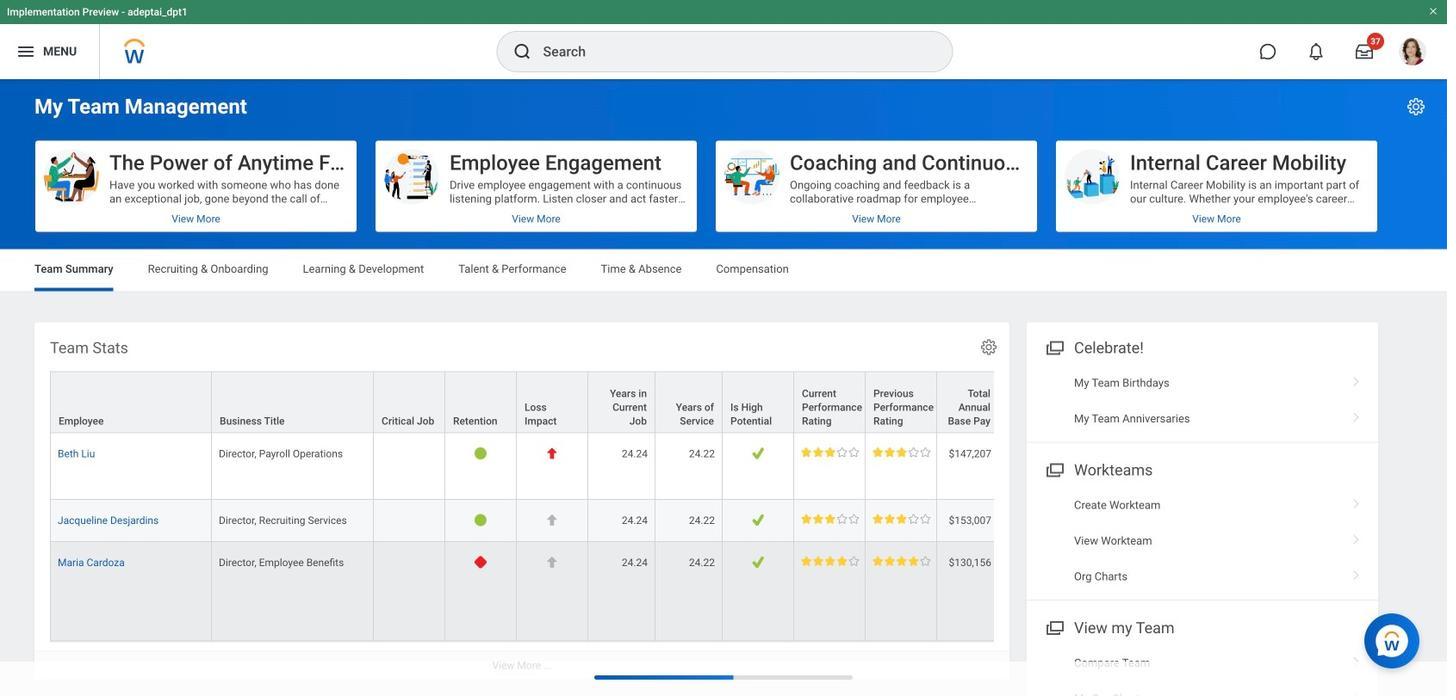 Task type: describe. For each thing, give the bounding box(es) containing it.
search image
[[512, 41, 533, 62]]

cell for the loss of this employee would be catastrophic or critical to the organization. image
[[374, 434, 445, 500]]

this worker has low retention risk. image for cell related to the loss of this employee would be catastrophic or critical to the organization. image
[[474, 448, 487, 460]]

cell for 2nd the loss of this employee would be moderate or significant to the organization. "image" from the bottom
[[374, 500, 445, 543]]

1 the loss of this employee would be moderate or significant to the organization. image from the top
[[546, 514, 559, 527]]

the worker has been assessed as having high potential. image for 2nd the loss of this employee would be moderate or significant to the organization. "image" from the bottom
[[751, 514, 764, 527]]

menu group image for 1st list from the bottom of the page
[[1042, 616, 1065, 639]]

inbox large image
[[1356, 43, 1373, 60]]

meets expectations - performance in line with a solid team contributor. image for 2nd the loss of this employee would be moderate or significant to the organization. "image" from the bottom's the worker has been assessed as having high potential. icon
[[801, 514, 859, 524]]

close environment banner image
[[1428, 6, 1438, 16]]

notifications large image
[[1308, 43, 1325, 60]]

team stats element
[[34, 323, 1388, 680]]

1 chevron right image from the top
[[1345, 407, 1368, 424]]

3 chevron right image from the top
[[1345, 529, 1368, 546]]

4 chevron right image from the top
[[1345, 565, 1368, 582]]

4 column header from the left
[[866, 372, 937, 435]]

profile logan mcneil image
[[1399, 38, 1426, 69]]

this worker has a high retention risk - immediate action needed. image
[[474, 556, 487, 569]]

menu group image for first list
[[1042, 335, 1065, 359]]

3 row from the top
[[50, 500, 1388, 543]]

the worker has been assessed as having high potential. image
[[751, 556, 764, 569]]

1 chevron right image from the top
[[1345, 371, 1368, 388]]

4 row from the top
[[50, 543, 1388, 642]]

the worker has been assessed as having high potential. image for the loss of this employee would be catastrophic or critical to the organization. image
[[751, 448, 764, 460]]



Task type: vqa. For each thing, say whether or not it's contained in the screenshot.
'Prompts' image corresponding to Update Existing Effective Date
no



Task type: locate. For each thing, give the bounding box(es) containing it.
1 vertical spatial chevron right image
[[1345, 687, 1368, 697]]

column header
[[50, 372, 212, 435], [212, 372, 374, 435], [374, 372, 445, 435], [866, 372, 937, 435]]

2 chevron right image from the top
[[1345, 493, 1368, 510]]

1 cell from the top
[[374, 434, 445, 500]]

1 vertical spatial meets expectations - performance in line with a solid team contributor. image
[[801, 514, 859, 524]]

1 vertical spatial this worker has low retention risk. image
[[474, 514, 487, 527]]

2 menu group image from the top
[[1042, 616, 1065, 639]]

2 the loss of this employee would be moderate or significant to the organization. image from the top
[[546, 556, 559, 569]]

0 vertical spatial the loss of this employee would be moderate or significant to the organization. image
[[546, 514, 559, 527]]

Search Workday  search field
[[543, 33, 917, 71]]

2 vertical spatial list
[[1027, 646, 1378, 697]]

1 row from the top
[[50, 372, 1388, 435]]

2 list from the top
[[1027, 488, 1378, 595]]

justify image
[[16, 41, 36, 62]]

3 cell from the top
[[374, 543, 445, 642]]

the loss of this employee would be catastrophic or critical to the organization. image
[[546, 448, 559, 460]]

0 vertical spatial the worker has been assessed as having high potential. image
[[751, 448, 764, 460]]

1 vertical spatial list
[[1027, 488, 1378, 595]]

2 cell from the top
[[374, 500, 445, 543]]

meets expectations - performance in line with a solid team contributor. image
[[801, 448, 859, 458], [801, 514, 859, 524]]

5 chevron right image from the top
[[1345, 651, 1368, 668]]

this worker has low retention risk. image up this worker has a high retention risk - immediate action needed. image
[[474, 514, 487, 527]]

1 menu group image from the top
[[1042, 335, 1065, 359]]

cell
[[374, 434, 445, 500], [374, 500, 445, 543], [374, 543, 445, 642]]

exceeds expectations - performance is excellent and generally surpassed expectations and required little to no supervision. image
[[801, 556, 859, 567]]

chevron right image
[[1345, 371, 1368, 388], [1345, 687, 1368, 697]]

1 list from the top
[[1027, 366, 1378, 437]]

chevron right image
[[1345, 407, 1368, 424], [1345, 493, 1368, 510], [1345, 529, 1368, 546], [1345, 565, 1368, 582], [1345, 651, 1368, 668]]

2 meets expectations - performance in line with a solid team contributor. image from the top
[[801, 514, 859, 524]]

1 column header from the left
[[50, 372, 212, 435]]

0 vertical spatial list
[[1027, 366, 1378, 437]]

main content
[[0, 79, 1447, 697]]

cell for 2nd the loss of this employee would be moderate or significant to the organization. "image" from the top of the team stats element
[[374, 543, 445, 642]]

the loss of this employee would be moderate or significant to the organization. image right this worker has a high retention risk - immediate action needed. image
[[546, 556, 559, 569]]

2 this worker has low retention risk. image from the top
[[474, 514, 487, 527]]

2 row from the top
[[50, 434, 1388, 500]]

menu group image
[[1042, 458, 1065, 481]]

the worker has been assessed as having high potential. image
[[751, 448, 764, 460], [751, 514, 764, 527]]

meets expectations - performance in line with a solid team contributor. image for the worker has been assessed as having high potential. icon related to the loss of this employee would be catastrophic or critical to the organization. image
[[801, 448, 859, 458]]

this worker has low retention risk. image for cell associated with 2nd the loss of this employee would be moderate or significant to the organization. "image" from the bottom
[[474, 514, 487, 527]]

3 column header from the left
[[374, 372, 445, 435]]

1 vertical spatial menu group image
[[1042, 616, 1065, 639]]

1 this worker has low retention risk. image from the top
[[474, 448, 487, 460]]

menu group image
[[1042, 335, 1065, 359], [1042, 616, 1065, 639]]

0 vertical spatial menu group image
[[1042, 335, 1065, 359]]

2 column header from the left
[[212, 372, 374, 435]]

2 chevron right image from the top
[[1345, 687, 1368, 697]]

configure this page image
[[1406, 96, 1426, 117]]

1 vertical spatial the loss of this employee would be moderate or significant to the organization. image
[[546, 556, 559, 569]]

the loss of this employee would be moderate or significant to the organization. image down the loss of this employee would be catastrophic or critical to the organization. image
[[546, 514, 559, 527]]

1 the worker has been assessed as having high potential. image from the top
[[751, 448, 764, 460]]

this worker has low retention risk. image
[[474, 448, 487, 460], [474, 514, 487, 527]]

row
[[50, 372, 1388, 435], [50, 434, 1388, 500], [50, 500, 1388, 543], [50, 543, 1388, 642]]

0 vertical spatial chevron right image
[[1345, 371, 1368, 388]]

banner
[[0, 0, 1447, 79]]

list
[[1027, 366, 1378, 437], [1027, 488, 1378, 595], [1027, 646, 1378, 697]]

2 the worker has been assessed as having high potential. image from the top
[[751, 514, 764, 527]]

3 list from the top
[[1027, 646, 1378, 697]]

1 meets expectations - performance in line with a solid team contributor. image from the top
[[801, 448, 859, 458]]

the loss of this employee would be moderate or significant to the organization. image
[[546, 514, 559, 527], [546, 556, 559, 569]]

0 vertical spatial meets expectations - performance in line with a solid team contributor. image
[[801, 448, 859, 458]]

this worker has low retention risk. image left the loss of this employee would be catastrophic or critical to the organization. image
[[474, 448, 487, 460]]

1 vertical spatial the worker has been assessed as having high potential. image
[[751, 514, 764, 527]]

tab list
[[17, 250, 1430, 292]]

0 vertical spatial this worker has low retention risk. image
[[474, 448, 487, 460]]

configure team stats image
[[979, 338, 998, 357]]



